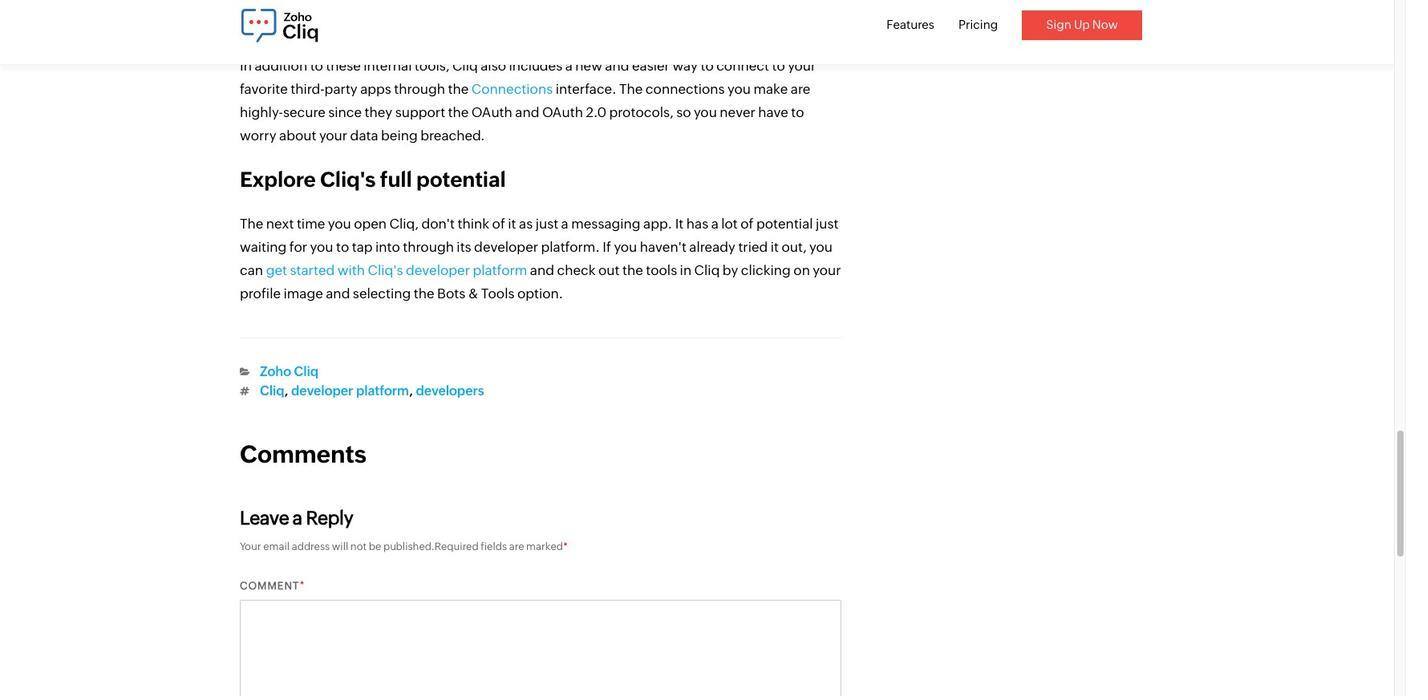 Task type: describe. For each thing, give the bounding box(es) containing it.
on inside , which helps you to store, sync, and perform actions with data without having to depend on third-party servers.
[[633, 18, 650, 34]]

without
[[468, 18, 517, 34]]

helps
[[705, 0, 740, 11]]

and down "started"
[[326, 286, 350, 302]]

1 horizontal spatial a
[[561, 216, 569, 232]]

party for helps
[[687, 18, 720, 34]]

apps
[[361, 81, 392, 97]]

and inside in addition to these internal tools, cliq also includes a new and easier way to connect to your favorite third-party apps through the
[[605, 58, 630, 74]]

the inside the interface. the connections you make are highly-secure since they support the oauth and oauth 2.0 protocols, so you never have to worry about your data being breached.
[[620, 81, 643, 97]]

store,
[[784, 0, 820, 11]]

cliq inside and check out the tools in cliq by clicking on your profile image and selecting the bots & tools option.
[[695, 262, 720, 278]]

app.
[[644, 216, 673, 232]]

support
[[395, 104, 446, 120]]

addition
[[255, 58, 308, 74]]

published.
[[384, 541, 435, 553]]

to right having
[[565, 18, 578, 34]]

features
[[887, 18, 935, 31]]

you right so
[[694, 104, 717, 120]]

the next time you open cliq, don't think of it as just a messaging app. it has a lot of potential just waiting for you to tap into through its developer platform. if you haven't already tried it out, you can
[[240, 216, 839, 278]]

to left these
[[310, 58, 323, 74]]

which
[[664, 0, 702, 11]]

favorite
[[240, 81, 288, 97]]

1 vertical spatial are
[[509, 541, 524, 553]]

tried
[[739, 239, 768, 255]]

never
[[720, 104, 756, 120]]

email
[[263, 541, 290, 553]]

having
[[519, 18, 562, 34]]

be
[[369, 541, 382, 553]]

these
[[326, 58, 361, 74]]

get
[[266, 262, 287, 278]]

your inside the interface. the connections you make are highly-secure since they support the oauth and oauth 2.0 protocols, so you never have to worry about your data being breached.
[[319, 128, 348, 144]]

fields
[[481, 541, 507, 553]]

developer platform link
[[291, 384, 409, 399]]

0 vertical spatial it
[[508, 216, 517, 232]]

sync,
[[240, 18, 273, 34]]

since
[[328, 104, 362, 120]]

folder open image
[[240, 367, 250, 377]]

0 horizontal spatial a
[[293, 508, 303, 529]]

are inside the interface. the connections you make are highly-secure since they support the oauth and oauth 2.0 protocols, so you never have to worry about your data being breached.
[[791, 81, 811, 97]]

out
[[599, 262, 620, 278]]

waiting
[[240, 239, 287, 255]]

2.0
[[586, 104, 607, 120]]

the left bots
[[414, 286, 435, 302]]

now
[[1093, 18, 1119, 31]]

you right 'for'
[[310, 239, 333, 255]]

already
[[690, 239, 736, 255]]

you right out,
[[810, 239, 833, 255]]

actions
[[358, 18, 404, 34]]

1 of from the left
[[492, 216, 506, 232]]

third- for which
[[653, 18, 687, 34]]

Comment text field
[[240, 600, 842, 697]]

through inside the next time you open cliq, don't think of it as just a messaging app. it has a lot of potential just waiting for you to tap into through its developer platform. if you haven't already tried it out, you can
[[403, 239, 454, 255]]

interface.
[[556, 81, 617, 97]]

highly-
[[240, 104, 283, 120]]

cliq also
[[453, 58, 506, 74]]

you up never
[[728, 81, 751, 97]]

about
[[279, 128, 317, 144]]

connections link
[[472, 81, 553, 97]]

full
[[380, 168, 412, 192]]

it
[[675, 216, 684, 232]]

your
[[240, 541, 261, 553]]

open
[[354, 216, 387, 232]]

get started with cliq's developer platform
[[266, 262, 528, 278]]

don't
[[422, 216, 455, 232]]

the inside in addition to these internal tools, cliq also includes a new and easier way to connect to your favorite third-party apps through the
[[448, 81, 469, 97]]

explore cliq's full potential
[[240, 168, 506, 192]]

and check out the tools in cliq by clicking on your profile image and selecting the bots & tools option.
[[240, 262, 842, 302]]

started
[[290, 262, 335, 278]]

bots
[[437, 286, 466, 302]]

clicking
[[741, 262, 791, 278]]

make
[[754, 81, 788, 97]]

data inside , which helps you to store, sync, and perform actions with data without having to depend on third-party servers.
[[437, 18, 465, 34]]

1 horizontal spatial cliq
[[294, 364, 319, 380]]

1 vertical spatial *
[[300, 580, 305, 592]]

the right out at the top of the page
[[623, 262, 644, 278]]

1 horizontal spatial *
[[563, 541, 568, 553]]

out,
[[782, 239, 807, 255]]

the inside the interface. the connections you make are highly-secure since they support the oauth and oauth 2.0 protocols, so you never have to worry about your data being breached.
[[448, 104, 469, 120]]

its
[[457, 239, 472, 255]]

haven't
[[640, 239, 687, 255]]

&
[[468, 286, 479, 302]]

0 horizontal spatial cliq
[[260, 384, 285, 399]]

cliq link
[[260, 384, 285, 399]]

0 horizontal spatial developer
[[291, 384, 353, 399]]

if
[[603, 239, 612, 255]]

you right time
[[328, 216, 351, 232]]

zoho cliq
[[260, 364, 319, 380]]

2 horizontal spatial a
[[712, 216, 719, 232]]

leave a reply
[[240, 508, 354, 529]]

reply
[[306, 508, 354, 529]]

way
[[673, 58, 698, 74]]

tools,
[[415, 58, 450, 74]]

, inside , which helps you to store, sync, and perform actions with data without having to depend on third-party servers.
[[657, 0, 661, 11]]

and up option.
[[530, 262, 555, 278]]

features link
[[887, 18, 935, 31]]

on inside and check out the tools in cliq by clicking on your profile image and selecting the bots & tools option.
[[794, 262, 811, 278]]

up
[[1075, 18, 1091, 31]]

includes
[[509, 58, 563, 74]]

perform
[[303, 18, 355, 34]]



Task type: locate. For each thing, give the bounding box(es) containing it.
* right the fields
[[563, 541, 568, 553]]

party down these
[[325, 81, 358, 97]]

the up 'waiting'
[[240, 216, 264, 232]]

your
[[788, 58, 817, 74], [319, 128, 348, 144], [813, 262, 842, 278]]

1 vertical spatial platform
[[356, 384, 409, 399]]

interface. the connections you make are highly-secure since they support the oauth and oauth 2.0 protocols, so you never have to worry about your data being breached.
[[240, 81, 811, 144]]

profile
[[240, 286, 281, 302]]

1 horizontal spatial data
[[437, 18, 465, 34]]

to right way
[[701, 58, 714, 74]]

you
[[742, 0, 766, 11], [728, 81, 751, 97], [694, 104, 717, 120], [328, 216, 351, 232], [310, 239, 333, 255], [614, 239, 638, 255], [810, 239, 833, 255]]

oauth down the "interface."
[[542, 104, 583, 120]]

1 horizontal spatial the
[[620, 81, 643, 97]]

2 of from the left
[[741, 216, 754, 232]]

1 horizontal spatial are
[[791, 81, 811, 97]]

it left out,
[[771, 239, 779, 255]]

to left tap
[[336, 239, 349, 255]]

third- inside , which helps you to store, sync, and perform actions with data without having to depend on third-party servers.
[[653, 18, 687, 34]]

0 vertical spatial cliq
[[695, 262, 720, 278]]

developers link
[[416, 384, 484, 399]]

on right the depend on the top left
[[633, 18, 650, 34]]

0 vertical spatial your
[[788, 58, 817, 74]]

the down cliq also
[[448, 81, 469, 97]]

the
[[620, 81, 643, 97], [240, 216, 264, 232]]

servers.
[[722, 18, 772, 34]]

party inside in addition to these internal tools, cliq also includes a new and easier way to connect to your favorite third-party apps through the
[[325, 81, 358, 97]]

in
[[680, 262, 692, 278]]

tools
[[481, 286, 515, 302]]

they
[[365, 104, 393, 120]]

0 vertical spatial the
[[620, 81, 643, 97]]

so
[[677, 104, 691, 120]]

with down tap
[[338, 262, 365, 278]]

a new
[[566, 58, 603, 74]]

has
[[687, 216, 709, 232]]

cliq down "zoho"
[[260, 384, 285, 399]]

, left the which
[[657, 0, 661, 11]]

the
[[448, 81, 469, 97], [448, 104, 469, 120], [623, 262, 644, 278], [414, 286, 435, 302]]

cliq
[[695, 262, 720, 278], [294, 364, 319, 380], [260, 384, 285, 399]]

, left developers
[[409, 384, 413, 399]]

0 vertical spatial through
[[394, 81, 445, 97]]

0 horizontal spatial with
[[338, 262, 365, 278]]

cliq right "zoho"
[[294, 364, 319, 380]]

and inside , which helps you to store, sync, and perform actions with data without having to depend on third-party servers.
[[276, 18, 300, 34]]

image
[[284, 286, 323, 302]]

on down out,
[[794, 262, 811, 278]]

comment
[[240, 580, 300, 592]]

1 vertical spatial potential
[[757, 216, 813, 232]]

connections
[[646, 81, 725, 97]]

have
[[759, 104, 789, 120]]

option.
[[518, 286, 564, 302]]

1 horizontal spatial it
[[771, 239, 779, 255]]

cliq,
[[390, 216, 419, 232]]

not
[[351, 541, 367, 553]]

for
[[290, 239, 307, 255]]

0 horizontal spatial on
[[633, 18, 650, 34]]

1 vertical spatial data
[[350, 128, 379, 144]]

1 vertical spatial cliq's
[[368, 262, 403, 278]]

0 vertical spatial are
[[791, 81, 811, 97]]

potential inside the next time you open cliq, don't think of it as just a messaging app. it has a lot of potential just waiting for you to tap into through its developer platform. if you haven't already tried it out, you can
[[757, 216, 813, 232]]

0 vertical spatial party
[[687, 18, 720, 34]]

with right the actions
[[407, 18, 434, 34]]

cliq's left 'full'
[[320, 168, 376, 192]]

0 horizontal spatial data
[[350, 128, 379, 144]]

next
[[266, 216, 294, 232]]

1 vertical spatial developer
[[406, 262, 470, 278]]

1 horizontal spatial of
[[741, 216, 754, 232]]

leave
[[240, 508, 289, 529]]

, down zoho cliq
[[285, 384, 289, 399]]

0 vertical spatial third-
[[653, 18, 687, 34]]

comments
[[240, 441, 367, 469]]

explore
[[240, 168, 316, 192]]

a
[[561, 216, 569, 232], [712, 216, 719, 232], [293, 508, 303, 529]]

2 vertical spatial cliq
[[260, 384, 285, 399]]

required
[[435, 541, 479, 553]]

third- for addition
[[291, 81, 325, 97]]

1 vertical spatial through
[[403, 239, 454, 255]]

zoho
[[260, 364, 291, 380]]

can
[[240, 262, 263, 278]]

to inside the next time you open cliq, don't think of it as just a messaging app. it has a lot of potential just waiting for you to tap into through its developer platform. if you haven't already tried it out, you can
[[336, 239, 349, 255]]

worry
[[240, 128, 277, 144]]

in
[[240, 58, 252, 74]]

comment *
[[240, 580, 305, 592]]

your right clicking
[[813, 262, 842, 278]]

and right a new
[[605, 58, 630, 74]]

lot
[[722, 216, 738, 232]]

of right lot
[[741, 216, 754, 232]]

you up servers.
[[742, 0, 766, 11]]

in addition to these internal tools, cliq also includes a new and easier way to connect to your favorite third-party apps through the
[[240, 58, 817, 97]]

2 horizontal spatial developer
[[474, 239, 539, 255]]

1 horizontal spatial potential
[[757, 216, 813, 232]]

0 vertical spatial potential
[[417, 168, 506, 192]]

1 vertical spatial on
[[794, 262, 811, 278]]

0 horizontal spatial just
[[536, 216, 559, 232]]

to left the store,
[[768, 0, 781, 11]]

0 vertical spatial data
[[437, 18, 465, 34]]

data inside the interface. the connections you make are highly-secure since they support the oauth and oauth 2.0 protocols, so you never have to worry about your data being breached.
[[350, 128, 379, 144]]

0 vertical spatial *
[[563, 541, 568, 553]]

marked
[[527, 541, 563, 553]]

data down they on the left top
[[350, 128, 379, 144]]

0 vertical spatial developer
[[474, 239, 539, 255]]

1 horizontal spatial just
[[816, 216, 839, 232]]

0 horizontal spatial the
[[240, 216, 264, 232]]

and right sync,
[[276, 18, 300, 34]]

your email address will not be published. required fields are marked *
[[240, 541, 568, 553]]

are right make
[[791, 81, 811, 97]]

0 vertical spatial platform
[[473, 262, 528, 278]]

and inside the interface. the connections you make are highly-secure since they support the oauth and oauth 2.0 protocols, so you never have to worry about your data being breached.
[[516, 104, 540, 120]]

easier
[[632, 58, 670, 74]]

0 vertical spatial with
[[407, 18, 434, 34]]

party down helps
[[687, 18, 720, 34]]

a left lot
[[712, 216, 719, 232]]

into
[[376, 239, 400, 255]]

1 just from the left
[[536, 216, 559, 232]]

the up protocols,
[[620, 81, 643, 97]]

1 horizontal spatial with
[[407, 18, 434, 34]]

developer down zoho cliq
[[291, 384, 353, 399]]

party inside , which helps you to store, sync, and perform actions with data without having to depend on third-party servers.
[[687, 18, 720, 34]]

0 horizontal spatial are
[[509, 541, 524, 553]]

your inside and check out the tools in cliq by clicking on your profile image and selecting the bots & tools option.
[[813, 262, 842, 278]]

through up support
[[394, 81, 445, 97]]

cliq right "in"
[[695, 262, 720, 278]]

to inside the interface. the connections you make are highly-secure since they support the oauth and oauth 2.0 protocols, so you never have to worry about your data being breached.
[[792, 104, 805, 120]]

your down since
[[319, 128, 348, 144]]

0 horizontal spatial platform
[[356, 384, 409, 399]]

address
[[292, 541, 330, 553]]

secure
[[283, 104, 326, 120]]

1 horizontal spatial oauth
[[542, 104, 583, 120]]

the inside the next time you open cliq, don't think of it as just a messaging app. it has a lot of potential just waiting for you to tap into through its developer platform. if you haven't already tried it out, you can
[[240, 216, 264, 232]]

potential up out,
[[757, 216, 813, 232]]

just
[[536, 216, 559, 232], [816, 216, 839, 232]]

1 oauth from the left
[[472, 104, 513, 120]]

2 oauth from the left
[[542, 104, 583, 120]]

to right have
[[792, 104, 805, 120]]

, which helps you to store, sync, and perform actions with data without having to depend on third-party servers.
[[240, 0, 820, 34]]

zoho cliq link
[[260, 364, 319, 380]]

with inside , which helps you to store, sync, and perform actions with data without having to depend on third-party servers.
[[407, 18, 434, 34]]

through
[[394, 81, 445, 97], [403, 239, 454, 255]]

developer up bots
[[406, 262, 470, 278]]

0 vertical spatial cliq's
[[320, 168, 376, 192]]

1 vertical spatial the
[[240, 216, 264, 232]]

1 vertical spatial third-
[[291, 81, 325, 97]]

1 horizontal spatial on
[[794, 262, 811, 278]]

0 horizontal spatial potential
[[417, 168, 506, 192]]

and
[[276, 18, 300, 34], [605, 58, 630, 74], [516, 104, 540, 120], [530, 262, 555, 278], [326, 286, 350, 302]]

* down 'address'
[[300, 580, 305, 592]]

protocols,
[[610, 104, 674, 120]]

connect
[[717, 58, 770, 74]]

1 vertical spatial cliq
[[294, 364, 319, 380]]

0 horizontal spatial it
[[508, 216, 517, 232]]

and down connections link
[[516, 104, 540, 120]]

it
[[508, 216, 517, 232], [771, 239, 779, 255]]

1 horizontal spatial platform
[[473, 262, 528, 278]]

time
[[297, 216, 325, 232]]

party for to
[[325, 81, 358, 97]]

2 horizontal spatial ,
[[657, 0, 661, 11]]

a up 'address'
[[293, 508, 303, 529]]

the up breached.
[[448, 104, 469, 120]]

data left without
[[437, 18, 465, 34]]

cliq's
[[320, 168, 376, 192], [368, 262, 403, 278]]

1 horizontal spatial developer
[[406, 262, 470, 278]]

sign up now link
[[1023, 10, 1143, 40]]

0 horizontal spatial ,
[[285, 384, 289, 399]]

with
[[407, 18, 434, 34], [338, 262, 365, 278]]

through down don't
[[403, 239, 454, 255]]

tools
[[646, 262, 678, 278]]

sign up now
[[1047, 18, 1119, 31]]

1 horizontal spatial ,
[[409, 384, 413, 399]]

as
[[519, 216, 533, 232]]

cliq , developer platform , developers
[[260, 384, 484, 399]]

developer
[[474, 239, 539, 255], [406, 262, 470, 278], [291, 384, 353, 399]]

cliq's down into on the left of page
[[368, 262, 403, 278]]

potential down breached.
[[417, 168, 506, 192]]

are right the fields
[[509, 541, 524, 553]]

data
[[437, 18, 465, 34], [350, 128, 379, 144]]

*
[[563, 541, 568, 553], [300, 580, 305, 592]]

0 horizontal spatial *
[[300, 580, 305, 592]]

0 vertical spatial on
[[633, 18, 650, 34]]

2 vertical spatial developer
[[291, 384, 353, 399]]

developers
[[416, 384, 484, 399]]

0 horizontal spatial third-
[[291, 81, 325, 97]]

third- inside in addition to these internal tools, cliq also includes a new and easier way to connect to your favorite third-party apps through the
[[291, 81, 325, 97]]

2 vertical spatial your
[[813, 262, 842, 278]]

0 horizontal spatial of
[[492, 216, 506, 232]]

breached.
[[421, 128, 485, 144]]

platform up the tools on the left top
[[473, 262, 528, 278]]

a up platform.
[[561, 216, 569, 232]]

0 horizontal spatial party
[[325, 81, 358, 97]]

third-
[[653, 18, 687, 34], [291, 81, 325, 97]]

1 vertical spatial your
[[319, 128, 348, 144]]

selecting
[[353, 286, 411, 302]]

of right think
[[492, 216, 506, 232]]

your up make
[[788, 58, 817, 74]]

1 vertical spatial with
[[338, 262, 365, 278]]

platform.
[[541, 239, 600, 255]]

it left as
[[508, 216, 517, 232]]

1 vertical spatial party
[[325, 81, 358, 97]]

third- up secure
[[291, 81, 325, 97]]

through inside in addition to these internal tools, cliq also includes a new and easier way to connect to your favorite third-party apps through the
[[394, 81, 445, 97]]

2 just from the left
[[816, 216, 839, 232]]

on
[[633, 18, 650, 34], [794, 262, 811, 278]]

,
[[657, 0, 661, 11], [285, 384, 289, 399], [409, 384, 413, 399]]

oauth down connections
[[472, 104, 513, 120]]

you right if
[[614, 239, 638, 255]]

developer inside the next time you open cliq, don't think of it as just a messaging app. it has a lot of potential just waiting for you to tap into through its developer platform. if you haven't already tried it out, you can
[[474, 239, 539, 255]]

potential
[[417, 168, 506, 192], [757, 216, 813, 232]]

1 horizontal spatial third-
[[653, 18, 687, 34]]

connections
[[472, 81, 553, 97]]

pricing
[[959, 18, 999, 31]]

1 vertical spatial it
[[771, 239, 779, 255]]

to up make
[[772, 58, 785, 74]]

your inside in addition to these internal tools, cliq also includes a new and easier way to connect to your favorite third-party apps through the
[[788, 58, 817, 74]]

developer down as
[[474, 239, 539, 255]]

hashtag image
[[240, 387, 250, 396]]

you inside , which helps you to store, sync, and perform actions with data without having to depend on third-party servers.
[[742, 0, 766, 11]]

will
[[332, 541, 348, 553]]

0 horizontal spatial oauth
[[472, 104, 513, 120]]

third- down the which
[[653, 18, 687, 34]]

1 horizontal spatial party
[[687, 18, 720, 34]]

2 horizontal spatial cliq
[[695, 262, 720, 278]]

sign
[[1047, 18, 1072, 31]]

to
[[768, 0, 781, 11], [565, 18, 578, 34], [310, 58, 323, 74], [701, 58, 714, 74], [772, 58, 785, 74], [792, 104, 805, 120], [336, 239, 349, 255]]

think
[[458, 216, 490, 232]]

platform left developers 'link'
[[356, 384, 409, 399]]

internal
[[364, 58, 412, 74]]



Task type: vqa. For each thing, say whether or not it's contained in the screenshot.
the left party
yes



